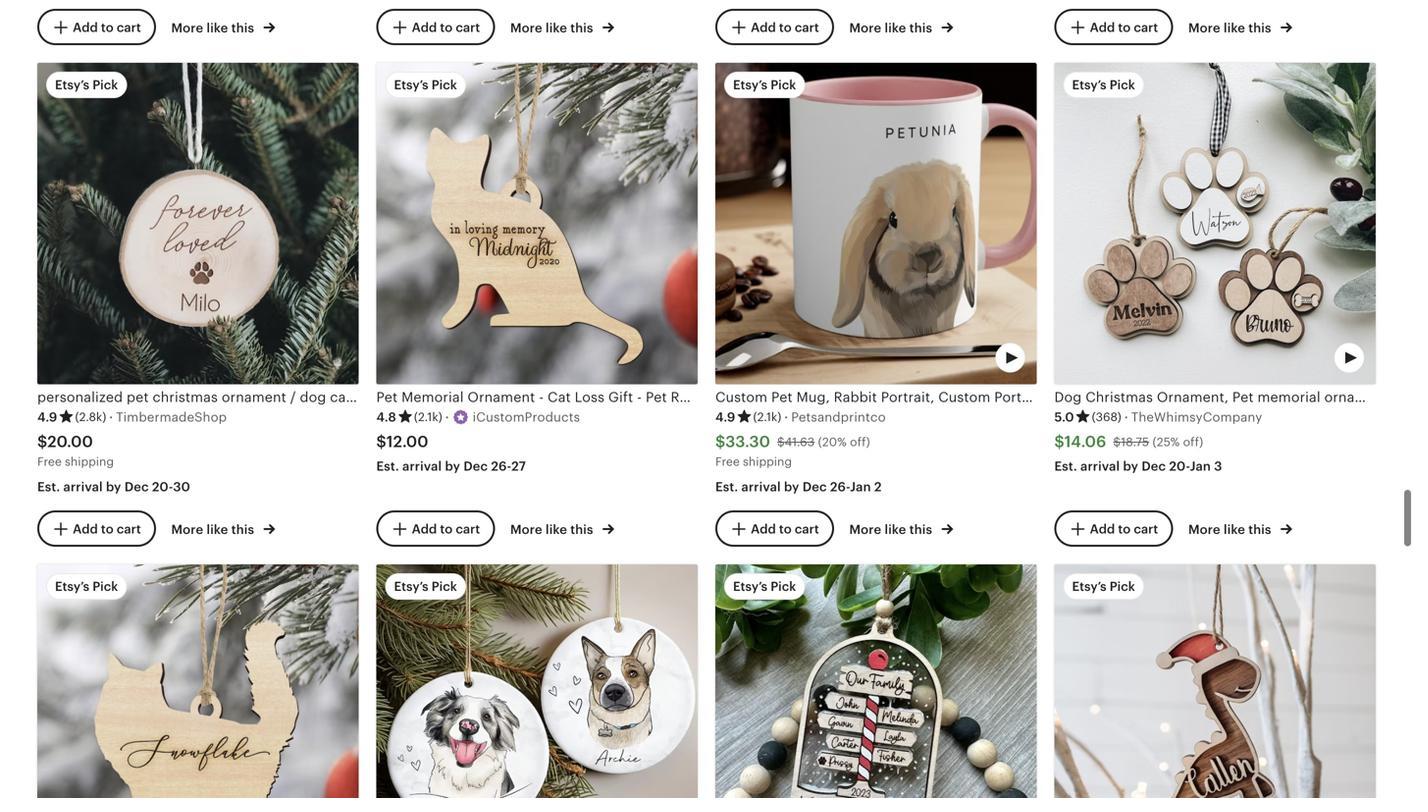 Task type: locate. For each thing, give the bounding box(es) containing it.
1 · from the left
[[109, 410, 113, 425]]

$ up est. arrival by dec 20-30
[[37, 433, 47, 450]]

0 horizontal spatial 20-
[[152, 479, 173, 494]]

off) inside $ 33.30 $ 41.63 (20% off) free shipping
[[850, 435, 871, 449]]

2 off) from the left
[[1184, 435, 1204, 449]]

etsy's pick
[[55, 78, 118, 92], [394, 78, 457, 92], [733, 78, 797, 92], [1073, 78, 1136, 92], [55, 579, 118, 594], [394, 579, 457, 594], [733, 579, 797, 594], [1073, 579, 1136, 594]]

2 4.9 from the left
[[716, 410, 736, 425]]

jan
[[1191, 459, 1212, 474], [851, 479, 872, 494]]

· right (2.8k)
[[109, 410, 113, 425]]

0 horizontal spatial free
[[37, 455, 62, 468]]

dec
[[464, 459, 488, 474], [1142, 459, 1167, 474], [125, 479, 149, 494], [803, 479, 827, 494]]

41.63
[[785, 435, 815, 449]]

3 etsy's pick link from the left
[[716, 565, 1037, 798]]

etsy's
[[55, 78, 89, 92], [394, 78, 429, 92], [733, 78, 768, 92], [1073, 78, 1107, 92], [55, 579, 89, 594], [394, 579, 429, 594], [733, 579, 768, 594], [1073, 579, 1107, 594]]

0 horizontal spatial 4.9
[[37, 410, 57, 425]]

by down $ 33.30 $ 41.63 (20% off) free shipping
[[784, 479, 800, 494]]

1 horizontal spatial jan
[[1191, 459, 1212, 474]]

$ for 14.06
[[1055, 433, 1065, 450]]

2 shipping from the left
[[743, 455, 792, 468]]

33.30
[[726, 433, 771, 450]]

1 horizontal spatial (2.1k)
[[754, 410, 782, 424]]

(2.1k) up 33.30
[[754, 410, 782, 424]]

arrival
[[403, 459, 442, 474], [1081, 459, 1120, 474], [63, 479, 103, 494], [742, 479, 781, 494]]

like
[[207, 21, 228, 35], [546, 21, 567, 35], [885, 21, 907, 35], [1224, 21, 1246, 35], [207, 522, 228, 537], [546, 522, 567, 537], [885, 522, 907, 537], [1224, 522, 1246, 537]]

arrival for est. arrival by dec 26-jan 2
[[742, 479, 781, 494]]

1 vertical spatial jan
[[851, 479, 872, 494]]

add to cart button
[[37, 9, 156, 45], [377, 9, 495, 45], [716, 9, 834, 45], [1055, 9, 1174, 45], [37, 511, 156, 547], [377, 511, 495, 547], [716, 511, 834, 547], [1055, 511, 1174, 547]]

4.9 for 33.30
[[716, 410, 736, 425]]

free down 33.30
[[716, 455, 740, 468]]

1 (2.1k) from the left
[[414, 410, 443, 424]]

free down 20.00
[[37, 455, 62, 468]]

27
[[512, 459, 526, 474]]

1 horizontal spatial shipping
[[743, 455, 792, 468]]

est. down 14.06
[[1055, 459, 1078, 474]]

arrival down the 12.00
[[403, 459, 442, 474]]

0 horizontal spatial off)
[[850, 435, 871, 449]]

4.8
[[377, 410, 397, 425]]

free inside $ 20.00 free shipping
[[37, 455, 62, 468]]

off)
[[850, 435, 871, 449], [1184, 435, 1204, 449]]

1 off) from the left
[[850, 435, 871, 449]]

2 · from the left
[[445, 410, 449, 425]]

$ 14.06 $ 18.75 (25% off)
[[1055, 433, 1204, 450]]

$ down the 4.8
[[377, 433, 387, 450]]

jan left 3 at bottom
[[1191, 459, 1212, 474]]

add to cart
[[73, 20, 141, 35], [412, 20, 480, 35], [751, 20, 820, 35], [1090, 20, 1159, 35], [73, 522, 141, 537], [412, 522, 480, 537], [751, 522, 820, 537], [1090, 522, 1159, 537]]

dec down the (25%
[[1142, 459, 1167, 474]]

2 (2.1k) from the left
[[754, 410, 782, 424]]

$ for 33.30
[[716, 433, 726, 450]]

1 shipping from the left
[[65, 455, 114, 468]]

arrival down $ 20.00 free shipping
[[63, 479, 103, 494]]

off) right the (25%
[[1184, 435, 1204, 449]]

product video element for custom pet mug, rabbit portrait, custom portrait, pet rabbit portrait, custom bunny portrait, personalized pet portrait, bunny lover gifts image
[[716, 63, 1037, 385]]

$ left the 41.63
[[716, 433, 726, 450]]

shipping
[[65, 455, 114, 468], [743, 455, 792, 468]]

more like this link
[[171, 17, 275, 37], [511, 17, 615, 37], [850, 17, 954, 37], [1189, 17, 1293, 37], [171, 518, 275, 539], [511, 518, 615, 539], [850, 518, 954, 539], [1189, 518, 1293, 539]]

4 · from the left
[[1125, 410, 1129, 425]]

$ right 33.30
[[778, 435, 785, 449]]

1 vertical spatial 26-
[[831, 479, 851, 494]]

1 4.9 from the left
[[37, 410, 57, 425]]

this
[[231, 21, 254, 35], [571, 21, 594, 35], [910, 21, 933, 35], [1249, 21, 1272, 35], [231, 522, 254, 537], [571, 522, 594, 537], [910, 522, 933, 537], [1249, 522, 1272, 537]]

off) right (20%
[[850, 435, 871, 449]]

· right (368)
[[1125, 410, 1129, 425]]

(368)
[[1092, 410, 1122, 424]]

personalized pet christmas ornament / dog cat memorial gift / pet gift / holiday custom pet ornament / forever loved ornament image
[[37, 63, 359, 385]]

14.06
[[1065, 433, 1107, 450]]

by left 27
[[445, 459, 461, 474]]

20-
[[1170, 459, 1191, 474], [152, 479, 173, 494]]

$ inside $ 20.00 free shipping
[[37, 433, 47, 450]]

product video element for dog cat portrait, custom pet watercolor portrait line art ornament, new puppy gift, pet christmas gift, cat ornament, dog cat photo ornament
[[377, 565, 698, 798]]

pick
[[92, 78, 118, 92], [432, 78, 457, 92], [771, 78, 797, 92], [1110, 78, 1136, 92], [92, 579, 118, 594], [432, 579, 457, 594], [771, 579, 797, 594], [1110, 579, 1136, 594]]

1 free from the left
[[37, 455, 62, 468]]

(2.1k)
[[414, 410, 443, 424], [754, 410, 782, 424]]

to
[[101, 20, 114, 35], [440, 20, 453, 35], [779, 20, 792, 35], [1119, 20, 1131, 35], [101, 522, 114, 537], [440, 522, 453, 537], [779, 522, 792, 537], [1119, 522, 1131, 537]]

off) for 14.06
[[1184, 435, 1204, 449]]

etsy's pick link
[[37, 565, 359, 798], [377, 565, 698, 798], [716, 565, 1037, 798], [1055, 565, 1377, 798]]

0 horizontal spatial (2.1k)
[[414, 410, 443, 424]]

4.9 up 33.30
[[716, 410, 736, 425]]

est. inside $ 12.00 est. arrival by dec 26-27
[[377, 459, 399, 474]]

1 vertical spatial 20-
[[152, 479, 173, 494]]

1 horizontal spatial off)
[[1184, 435, 1204, 449]]

est. down 33.30
[[716, 479, 739, 494]]

shipping down 33.30
[[743, 455, 792, 468]]

1 horizontal spatial 20-
[[1170, 459, 1191, 474]]

free
[[37, 455, 62, 468], [716, 455, 740, 468]]

· up the 41.63
[[785, 410, 789, 425]]

5.0
[[1055, 410, 1075, 425]]

by down 18.75
[[1124, 459, 1139, 474]]

(2.8k)
[[75, 410, 106, 424]]

20.00
[[47, 433, 93, 450]]

4.9 up 20.00
[[37, 410, 57, 425]]

est. for est. arrival by dec 20-30
[[37, 479, 60, 494]]

· up $ 12.00 est. arrival by dec 26-27
[[445, 410, 449, 425]]

by
[[445, 459, 461, 474], [1124, 459, 1139, 474], [106, 479, 121, 494], [784, 479, 800, 494]]

(2.1k) for 4.8
[[414, 410, 443, 424]]

est. down $ 20.00 free shipping
[[37, 479, 60, 494]]

product video element
[[716, 63, 1037, 385], [1055, 63, 1377, 385], [377, 565, 698, 798], [1055, 565, 1377, 798]]

0 vertical spatial jan
[[1191, 459, 1212, 474]]

2 free from the left
[[716, 455, 740, 468]]

product video element for dog christmas ornament, pet memorial ornament, paw print ornament, new pet gift, personalized dog ornament, christmas ornament, pet gift image
[[1055, 63, 1377, 385]]

3 · from the left
[[785, 410, 789, 425]]

(2.1k) up the 12.00
[[414, 410, 443, 424]]

dec left the 30
[[125, 479, 149, 494]]

est. for est. arrival by dec 20-jan 3
[[1055, 459, 1078, 474]]

jan for 26-
[[851, 479, 872, 494]]

$ inside $ 12.00 est. arrival by dec 26-27
[[377, 433, 387, 450]]

1 horizontal spatial free
[[716, 455, 740, 468]]

$ down 5.0
[[1055, 433, 1065, 450]]

1 horizontal spatial 4.9
[[716, 410, 736, 425]]

pet memorial ornament - cat loss gift - pet remembrance - cat loss ornament - christmas ornament image
[[377, 63, 698, 385]]

est.
[[377, 459, 399, 474], [1055, 459, 1078, 474], [37, 479, 60, 494], [716, 479, 739, 494]]

by for est. arrival by dec 26-jan 2
[[784, 479, 800, 494]]

dec down $ 33.30 $ 41.63 (20% off) free shipping
[[803, 479, 827, 494]]

jan left 2 at the right of the page
[[851, 479, 872, 494]]

est. for est. arrival by dec 26-jan 2
[[716, 479, 739, 494]]

dec left 27
[[464, 459, 488, 474]]

$ down (368)
[[1114, 435, 1121, 449]]

more like this
[[171, 21, 258, 35], [511, 21, 597, 35], [850, 21, 936, 35], [1189, 21, 1275, 35], [171, 522, 258, 537], [511, 522, 597, 537], [850, 522, 936, 537], [1189, 522, 1275, 537]]

est. down the 12.00
[[377, 459, 399, 474]]

$ 20.00 free shipping
[[37, 433, 114, 468]]

$
[[37, 433, 47, 450], [377, 433, 387, 450], [716, 433, 726, 450], [1055, 433, 1065, 450], [778, 435, 785, 449], [1114, 435, 1121, 449]]

0 horizontal spatial jan
[[851, 479, 872, 494]]

20- for 30
[[152, 479, 173, 494]]

· for custom pet mug, rabbit portrait, custom portrait, pet rabbit portrait, custom bunny portrait, personalized pet portrait, bunny lover gifts image
[[785, 410, 789, 425]]

0 vertical spatial 20-
[[1170, 459, 1191, 474]]

custom cat ornament - custom pet ornament - cat ornament personalized - personalized cat ornament image
[[37, 565, 359, 798]]

18.75
[[1121, 435, 1150, 449]]

· for pet memorial ornament - cat loss gift - pet remembrance - cat loss ornament - christmas ornament 'image'
[[445, 410, 449, 425]]

add
[[73, 20, 98, 35], [412, 20, 437, 35], [751, 20, 776, 35], [1090, 20, 1116, 35], [73, 522, 98, 537], [412, 522, 437, 537], [751, 522, 776, 537], [1090, 522, 1116, 537]]

(25%
[[1153, 435, 1181, 449]]

· for personalized pet christmas ornament / dog cat memorial gift / pet gift / holiday custom pet ornament / forever loved ornament image
[[109, 410, 113, 425]]

1 horizontal spatial 26-
[[831, 479, 851, 494]]

0 vertical spatial 26-
[[491, 459, 512, 474]]

shipping down 20.00
[[65, 455, 114, 468]]

arrival down 33.30
[[742, 479, 781, 494]]

est. arrival by dec 20-jan 3
[[1055, 459, 1223, 474]]

0 horizontal spatial 26-
[[491, 459, 512, 474]]

cart
[[117, 20, 141, 35], [456, 20, 480, 35], [795, 20, 820, 35], [1134, 20, 1159, 35], [117, 522, 141, 537], [456, 522, 480, 537], [795, 522, 820, 537], [1134, 522, 1159, 537]]

more
[[171, 21, 203, 35], [511, 21, 543, 35], [850, 21, 882, 35], [1189, 21, 1221, 35], [171, 522, 203, 537], [511, 522, 543, 537], [850, 522, 882, 537], [1189, 522, 1221, 537]]

arrival down 14.06
[[1081, 459, 1120, 474]]

est. arrival by dec 20-30
[[37, 479, 190, 494]]

by down $ 20.00 free shipping
[[106, 479, 121, 494]]

4.9
[[37, 410, 57, 425], [716, 410, 736, 425]]

0 horizontal spatial shipping
[[65, 455, 114, 468]]

26-
[[491, 459, 512, 474], [831, 479, 851, 494]]

dec for est. arrival by dec 26-jan 2
[[803, 479, 827, 494]]

·
[[109, 410, 113, 425], [445, 410, 449, 425], [785, 410, 789, 425], [1125, 410, 1129, 425]]

off) inside $ 14.06 $ 18.75 (25% off)
[[1184, 435, 1204, 449]]



Task type: vqa. For each thing, say whether or not it's contained in the screenshot.
with
no



Task type: describe. For each thing, give the bounding box(es) containing it.
dog christmas ornament, pet memorial ornament, paw print ornament, new pet gift, personalized dog ornament, christmas ornament, pet gift image
[[1055, 63, 1377, 385]]

arrival for est. arrival by dec 20-30
[[63, 479, 103, 494]]

off) for 33.30
[[850, 435, 871, 449]]

2 etsy's pick link from the left
[[377, 565, 698, 798]]

free inside $ 33.30 $ 41.63 (20% off) free shipping
[[716, 455, 740, 468]]

4 etsy's pick link from the left
[[1055, 565, 1377, 798]]

by for est. arrival by dec 20-30
[[106, 479, 121, 494]]

custom pet mug, rabbit portrait, custom portrait, pet rabbit portrait, custom bunny portrait, personalized pet portrait, bunny lover gifts image
[[716, 63, 1037, 385]]

$ inside $ 14.06 $ 18.75 (25% off)
[[1114, 435, 1121, 449]]

by for est. arrival by dec 20-jan 3
[[1124, 459, 1139, 474]]

product video element for santasaurus custom wood ornament | dinosaur christmas ornament | custom dinosaur tag image at the right bottom
[[1055, 565, 1377, 798]]

$ for 20.00
[[37, 433, 47, 450]]

$ 33.30 $ 41.63 (20% off) free shipping
[[716, 433, 871, 468]]

20- for jan
[[1170, 459, 1191, 474]]

arrival for est. arrival by dec 20-jan 3
[[1081, 459, 1120, 474]]

· for dog christmas ornament, pet memorial ornament, paw print ornament, new pet gift, personalized dog ornament, christmas ornament, pet gift image
[[1125, 410, 1129, 425]]

by inside $ 12.00 est. arrival by dec 26-27
[[445, 459, 461, 474]]

dog cat portrait, custom pet watercolor portrait line art ornament, new puppy gift, pet christmas gift, cat ornament, dog cat photo ornament image
[[377, 565, 698, 798]]

$ for 12.00
[[377, 433, 387, 450]]

dec for est. arrival by dec 20-jan 3
[[1142, 459, 1167, 474]]

dec for est. arrival by dec 20-30
[[125, 479, 149, 494]]

shipping inside $ 20.00 free shipping
[[65, 455, 114, 468]]

(2.1k) for 4.9
[[754, 410, 782, 424]]

12.00
[[387, 433, 429, 450]]

$ 12.00 est. arrival by dec 26-27
[[377, 433, 526, 474]]

shipping inside $ 33.30 $ 41.63 (20% off) free shipping
[[743, 455, 792, 468]]

2
[[875, 479, 882, 494]]

santasaurus custom wood ornament | dinosaur christmas ornament | custom dinosaur tag image
[[1055, 565, 1377, 798]]

1 etsy's pick link from the left
[[37, 565, 359, 798]]

4.9 for 20.00
[[37, 410, 57, 425]]

3
[[1215, 459, 1223, 474]]

26- inside $ 12.00 est. arrival by dec 26-27
[[491, 459, 512, 474]]

family christmas ornament - personalized family and pet ornament/ personalized christmas ornament/ personalized christmas- christmas 2023 image
[[716, 565, 1037, 798]]

arrival inside $ 12.00 est. arrival by dec 26-27
[[403, 459, 442, 474]]

est. arrival by dec 26-jan 2
[[716, 479, 882, 494]]

30
[[173, 479, 190, 494]]

(20%
[[818, 435, 847, 449]]

jan for 20-
[[1191, 459, 1212, 474]]

dec inside $ 12.00 est. arrival by dec 26-27
[[464, 459, 488, 474]]



